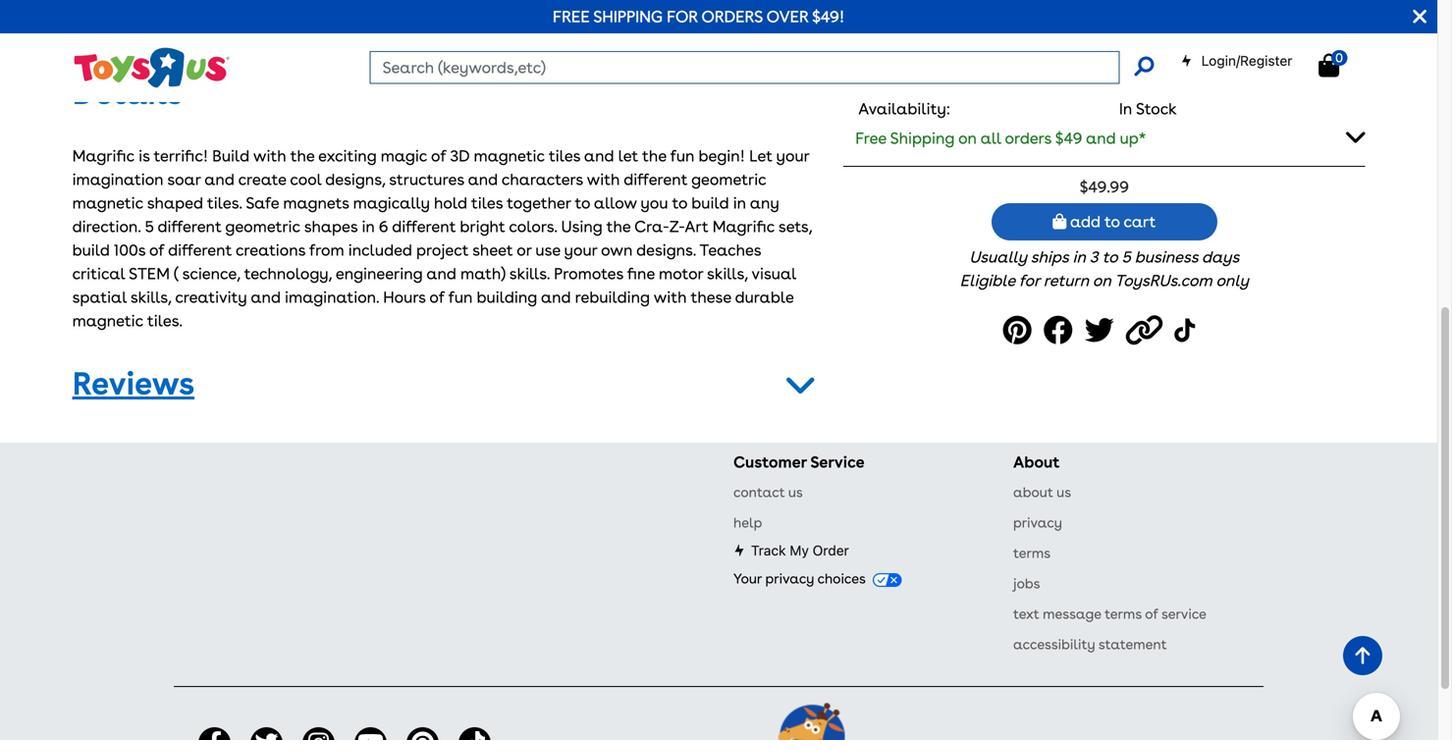 Task type: describe. For each thing, give the bounding box(es) containing it.
and down the 3d
[[468, 170, 498, 189]]

create
[[238, 170, 286, 189]]

art inside magrific is terrific! build with the exciting magic of 3d magnetic tiles and let the fun begin! let your imagination soar and create cool designs, structures and characters with different geometric magnetic shaped tiles. safe magnets magically hold tiles together to allow you to build in any direction. 5 different geometric shapes in 6 different bright colors. using the cra-z-art magrific sets, build 100s of different creations from included project sheet or use your own designs. teaches critical stem ( science, technology, engineering and math) skills. promotes fine motor skills, visual spatial skills, creativity and imagination. hours of fun building and rebuilding with these durable magnetic tiles.
[[685, 217, 709, 236]]

for
[[1020, 271, 1040, 290]]

1 horizontal spatial build
[[692, 194, 730, 213]]

on inside 'dropdown button'
[[959, 129, 977, 148]]

different up science,
[[168, 241, 232, 260]]

availability:
[[859, 99, 951, 118]]

free shipping on all orders $49 and up* button
[[844, 117, 1366, 158]]

shopping bag image for add to cart button
[[1053, 214, 1067, 230]]

soar
[[167, 170, 201, 189]]

use
[[536, 241, 561, 260]]

service
[[1162, 606, 1207, 623]]

cool
[[290, 170, 322, 189]]

help
[[734, 515, 763, 531]]

2 horizontal spatial the
[[643, 146, 667, 166]]

1 vertical spatial tiles.
[[147, 311, 183, 331]]

designs,
[[325, 170, 386, 189]]

building
[[477, 288, 538, 307]]

different down shaped
[[158, 217, 222, 236]]

different up the "you"
[[624, 170, 688, 189]]

and down technology,
[[251, 288, 281, 307]]

safe
[[246, 194, 279, 213]]

to inside usually ships in 3 to 5 business days eligible for return on toysrus.com only
[[1103, 248, 1118, 267]]

and down skills.
[[541, 288, 571, 307]]

free
[[553, 7, 590, 26]]

my
[[790, 543, 809, 559]]

3d
[[450, 146, 470, 166]]

(
[[174, 264, 179, 283]]

contact us
[[734, 484, 803, 501]]

0 horizontal spatial geometric
[[225, 217, 301, 236]]

business
[[1135, 248, 1199, 267]]

privacy choices icon image
[[873, 574, 902, 587]]

0 link
[[1319, 50, 1360, 78]]

us for customer service
[[789, 484, 803, 501]]

2 vertical spatial with
[[654, 288, 687, 307]]

sets,
[[779, 217, 813, 236]]

free shipping for orders over $49!
[[553, 7, 845, 26]]

z- inside 'link'
[[936, 27, 951, 46]]

accessibility statement link
[[1014, 637, 1168, 653]]

orders
[[1005, 129, 1052, 148]]

share cra-z-art magrific 3d magnetic tiles - magnetic toy set (28-piece) on facebook image
[[1044, 309, 1079, 353]]

about
[[1014, 484, 1054, 501]]

using
[[562, 217, 603, 236]]

art inside 'link'
[[951, 27, 975, 46]]

free shipping for orders over $49! link
[[553, 7, 845, 26]]

tiktok image
[[1175, 309, 1200, 353]]

over
[[767, 7, 809, 26]]

1 horizontal spatial privacy
[[1014, 515, 1063, 531]]

free shipping on all orders $49 and up*
[[856, 129, 1147, 148]]

on inside usually ships in 3 to 5 business days eligible for return on toysrus.com only
[[1093, 271, 1112, 290]]

return
[[1044, 271, 1090, 290]]

service
[[811, 453, 865, 472]]

eligible
[[960, 271, 1016, 290]]

toysrus.com
[[1115, 271, 1213, 290]]

terrific!
[[154, 146, 208, 166]]

$49.99
[[1080, 177, 1130, 197]]

creations
[[236, 241, 306, 260]]

brand : cra-z-art
[[844, 27, 975, 46]]

3
[[1090, 248, 1099, 267]]

of left service
[[1146, 606, 1159, 623]]

details
[[72, 74, 183, 112]]

6
[[379, 217, 388, 236]]

about
[[1014, 453, 1060, 472]]

order
[[813, 543, 850, 559]]

message
[[1043, 606, 1102, 623]]

spatial
[[72, 288, 127, 307]]

1 horizontal spatial magrific
[[713, 217, 775, 236]]

100s
[[114, 241, 146, 260]]

shipping
[[594, 7, 663, 26]]

stock
[[1137, 99, 1177, 118]]

1 horizontal spatial tiles.
[[207, 194, 242, 213]]

build
[[212, 146, 250, 166]]

hold
[[434, 194, 468, 213]]

create a pinterest pin for cra-z-art magrific 3d magnetic tiles - magnetic toy set (28-piece) image
[[1004, 309, 1038, 353]]

text message terms of service link
[[1014, 606, 1207, 623]]

structures
[[389, 170, 464, 189]]

designs.
[[637, 241, 696, 260]]

magnets
[[283, 194, 349, 213]]

ships
[[1031, 248, 1069, 267]]

1 horizontal spatial the
[[607, 217, 631, 236]]

promotes
[[554, 264, 624, 283]]

reviews
[[72, 365, 195, 403]]

cra- inside magrific is terrific! build with the exciting magic of 3d magnetic tiles and let the fun begin! let your imagination soar and create cool designs, structures and characters with different geometric magnetic shaped tiles. safe magnets magically hold tiles together to allow you to build in any direction. 5 different geometric shapes in 6 different bright colors. using the cra-z-art magrific sets, build 100s of different creations from included project sheet or use your own designs. teaches critical stem ( science, technology, engineering and math) skills. promotes fine motor skills, visual spatial skills, creativity and imagination. hours of fun building and rebuilding with these durable magnetic tiles.
[[635, 217, 670, 236]]

1 horizontal spatial in
[[734, 194, 747, 213]]

0 horizontal spatial magrific
[[72, 146, 135, 166]]

from
[[309, 241, 344, 260]]

in
[[1120, 99, 1133, 118]]

cra-z-art magrific 3d magnetic tiles - magnetic toy set (28-piece) image number null image
[[222, 0, 664, 42]]

is
[[139, 146, 150, 166]]

and down project
[[427, 264, 457, 283]]

1 vertical spatial skills,
[[130, 288, 171, 307]]

1 horizontal spatial fun
[[671, 146, 695, 166]]

customer
[[734, 453, 807, 472]]

of right hours
[[430, 288, 445, 307]]

all
[[981, 129, 1002, 148]]

accessibility
[[1014, 637, 1096, 653]]

usually ships in 3 to 5 business days eligible for return on toysrus.com only
[[960, 248, 1250, 290]]

share a link to cra-z-art magrific 3d magnetic tiles - magnetic toy set (28-piece) on twitter image
[[1085, 309, 1121, 353]]

5 inside magrific is terrific! build with the exciting magic of 3d magnetic tiles and let the fun begin! let your imagination soar and create cool designs, structures and characters with different geometric magnetic shaped tiles. safe magnets magically hold tiles together to allow you to build in any direction. 5 different geometric shapes in 6 different bright colors. using the cra-z-art magrific sets, build 100s of different creations from included project sheet or use your own designs. teaches critical stem ( science, technology, engineering and math) skills. promotes fine motor skills, visual spatial skills, creativity and imagination. hours of fun building and rebuilding with these durable magnetic tiles.
[[145, 217, 154, 236]]

$49
[[1056, 129, 1083, 148]]

cra- inside brand : cra-z-art 'link'
[[901, 27, 936, 46]]

1 vertical spatial magnetic
[[72, 194, 143, 213]]

sheet
[[473, 241, 513, 260]]

colors.
[[509, 217, 558, 236]]

for
[[667, 7, 698, 26]]

add
[[1071, 212, 1101, 232]]

1 vertical spatial in
[[362, 217, 375, 236]]

imagination.
[[285, 288, 379, 307]]

contact
[[734, 484, 785, 501]]

and inside free shipping on all orders $49 and up* 'dropdown button'
[[1087, 129, 1117, 148]]



Task type: vqa. For each thing, say whether or not it's contained in the screenshot.
"&" for dolls
no



Task type: locate. For each thing, give the bounding box(es) containing it.
toys r us image
[[72, 46, 229, 90]]

shopping bag image
[[1319, 54, 1340, 77], [1053, 214, 1067, 230]]

0 horizontal spatial on
[[959, 129, 977, 148]]

teaches
[[700, 241, 762, 260]]

z- up designs.
[[670, 217, 685, 236]]

magically
[[353, 194, 430, 213]]

privacy down track my order button
[[766, 571, 815, 587]]

tiles. down (
[[147, 311, 183, 331]]

0 vertical spatial 5
[[145, 217, 154, 236]]

1 horizontal spatial z-
[[936, 27, 951, 46]]

2 us from the left
[[1057, 484, 1072, 501]]

1 horizontal spatial with
[[587, 170, 620, 189]]

accessibility statement
[[1014, 637, 1168, 653]]

tiles up characters
[[549, 146, 581, 166]]

shopping bag image inside 0 link
[[1319, 54, 1340, 77]]

your
[[734, 571, 762, 587]]

text
[[1014, 606, 1040, 623]]

0 vertical spatial terms
[[1014, 545, 1051, 562]]

0 horizontal spatial shopping bag image
[[1053, 214, 1067, 230]]

1 vertical spatial art
[[685, 217, 709, 236]]

1 vertical spatial z-
[[670, 217, 685, 236]]

0 horizontal spatial terms
[[1014, 545, 1051, 562]]

2 vertical spatial magnetic
[[72, 311, 143, 331]]

geometric down safe
[[225, 217, 301, 236]]

choices
[[818, 571, 866, 587]]

shopping bag image for 0 link at the top right of page
[[1319, 54, 1340, 77]]

1 vertical spatial 5
[[1122, 248, 1131, 267]]

together
[[507, 194, 571, 213]]

own
[[601, 241, 633, 260]]

1 vertical spatial with
[[587, 170, 620, 189]]

in left 3
[[1073, 248, 1086, 267]]

tiles.
[[207, 194, 242, 213], [147, 311, 183, 331]]

0 vertical spatial in
[[734, 194, 747, 213]]

magic
[[381, 146, 428, 166]]

1 horizontal spatial shopping bag image
[[1319, 54, 1340, 77]]

shaped
[[147, 194, 203, 213]]

magrific up teaches
[[713, 217, 775, 236]]

project
[[417, 241, 469, 260]]

orders
[[702, 7, 763, 26]]

magrific up imagination
[[72, 146, 135, 166]]

1 vertical spatial privacy
[[766, 571, 815, 587]]

let
[[750, 146, 773, 166]]

1 vertical spatial cra-
[[635, 217, 670, 236]]

fine
[[628, 264, 655, 283]]

skills, down teaches
[[707, 264, 748, 283]]

in left the any
[[734, 194, 747, 213]]

0 vertical spatial build
[[692, 194, 730, 213]]

durable
[[735, 288, 794, 307]]

0 vertical spatial tiles.
[[207, 194, 242, 213]]

terms up jobs link at the right bottom of the page
[[1014, 545, 1051, 562]]

privacy down about us link
[[1014, 515, 1063, 531]]

to
[[575, 194, 591, 213], [672, 194, 688, 213], [1105, 212, 1121, 232], [1103, 248, 1118, 267]]

5 inside usually ships in 3 to 5 business days eligible for return on toysrus.com only
[[1122, 248, 1131, 267]]

only
[[1217, 271, 1250, 290]]

5
[[145, 217, 154, 236], [1122, 248, 1131, 267]]

0 horizontal spatial art
[[685, 217, 709, 236]]

0 horizontal spatial us
[[789, 484, 803, 501]]

0 horizontal spatial cra-
[[635, 217, 670, 236]]

art up designs.
[[685, 217, 709, 236]]

and down 'build'
[[205, 170, 235, 189]]

1 horizontal spatial skills,
[[707, 264, 748, 283]]

with down the motor
[[654, 288, 687, 307]]

your privacy choices link
[[734, 571, 902, 587]]

0 horizontal spatial the
[[290, 146, 315, 166]]

privacy inside your privacy choices link
[[766, 571, 815, 587]]

you
[[641, 194, 669, 213]]

1 vertical spatial on
[[1093, 271, 1112, 290]]

fun down math)
[[449, 288, 473, 307]]

close button image
[[1414, 6, 1427, 28]]

1 vertical spatial build
[[72, 241, 110, 260]]

privacy link
[[1014, 515, 1063, 531]]

shopping bag image left add
[[1053, 214, 1067, 230]]

0 horizontal spatial z-
[[670, 217, 685, 236]]

magnetic down "spatial"
[[72, 311, 143, 331]]

1 vertical spatial terms
[[1105, 606, 1142, 623]]

copy a link to cra-z-art magrific 3d magnetic tiles - magnetic toy set (28-piece) image
[[1126, 309, 1169, 353]]

details link
[[72, 74, 183, 112]]

0 horizontal spatial your
[[564, 241, 598, 260]]

your down using
[[564, 241, 598, 260]]

0 vertical spatial tiles
[[549, 146, 581, 166]]

help link
[[734, 515, 763, 531]]

with up create
[[253, 146, 287, 166]]

1 vertical spatial tiles
[[471, 194, 503, 213]]

1 vertical spatial fun
[[449, 288, 473, 307]]

1 horizontal spatial art
[[951, 27, 975, 46]]

exciting
[[318, 146, 377, 166]]

track
[[751, 543, 786, 559]]

your privacy choices
[[734, 571, 869, 587]]

1 horizontal spatial 5
[[1122, 248, 1131, 267]]

0 horizontal spatial privacy
[[766, 571, 815, 587]]

1 horizontal spatial us
[[1057, 484, 1072, 501]]

to inside add to cart button
[[1105, 212, 1121, 232]]

different
[[624, 170, 688, 189], [158, 217, 222, 236], [392, 217, 456, 236], [168, 241, 232, 260]]

0 vertical spatial cra-
[[901, 27, 936, 46]]

contact us link
[[734, 484, 803, 501]]

let
[[618, 146, 639, 166]]

art right :
[[951, 27, 975, 46]]

stem
[[129, 264, 170, 283]]

days
[[1202, 248, 1240, 267]]

to right add
[[1105, 212, 1121, 232]]

the up cool
[[290, 146, 315, 166]]

1 vertical spatial geometric
[[225, 217, 301, 236]]

z- right :
[[936, 27, 951, 46]]

magrific is terrific! build with the exciting magic of 3d magnetic tiles and let the fun begin! let your imagination soar and create cool designs, structures and characters with different geometric magnetic shaped tiles. safe magnets magically hold tiles together to allow you to build in any direction. 5 different geometric shapes in 6 different bright colors. using the cra-z-art magrific sets, build 100s of different creations from included project sheet or use your own designs. teaches critical stem ( science, technology, engineering and math) skills. promotes fine motor skills, visual spatial skills, creativity and imagination. hours of fun building and rebuilding with these durable magnetic tiles.
[[72, 146, 813, 331]]

magnetic up characters
[[474, 146, 545, 166]]

0 horizontal spatial tiles
[[471, 194, 503, 213]]

and left let
[[584, 146, 614, 166]]

1 horizontal spatial cra-
[[901, 27, 936, 46]]

0 horizontal spatial fun
[[449, 288, 473, 307]]

add to cart
[[1067, 212, 1157, 232]]

in left 6 on the top left
[[362, 217, 375, 236]]

the up the own
[[607, 217, 631, 236]]

of up stem
[[149, 241, 164, 260]]

with
[[253, 146, 287, 166], [587, 170, 620, 189], [654, 288, 687, 307]]

0 horizontal spatial 5
[[145, 217, 154, 236]]

build
[[692, 194, 730, 213], [72, 241, 110, 260]]

creativity
[[175, 288, 247, 307]]

up*
[[1120, 129, 1147, 148]]

0 vertical spatial magnetic
[[474, 146, 545, 166]]

shopping bag image inside add to cart button
[[1053, 214, 1067, 230]]

tiles. left safe
[[207, 194, 242, 213]]

login/register button
[[1182, 51, 1293, 71]]

0 horizontal spatial in
[[362, 217, 375, 236]]

the right let
[[643, 146, 667, 166]]

0 vertical spatial with
[[253, 146, 287, 166]]

bright
[[460, 217, 506, 236]]

us right about
[[1057, 484, 1072, 501]]

build up "critical"
[[72, 241, 110, 260]]

0 vertical spatial privacy
[[1014, 515, 1063, 531]]

science,
[[182, 264, 240, 283]]

on left all
[[959, 129, 977, 148]]

1 horizontal spatial terms
[[1105, 606, 1142, 623]]

any
[[750, 194, 780, 213]]

5 right 3
[[1122, 248, 1131, 267]]

2 horizontal spatial with
[[654, 288, 687, 307]]

jobs link
[[1014, 576, 1041, 592]]

0 vertical spatial skills,
[[707, 264, 748, 283]]

in stock
[[1120, 99, 1177, 118]]

tiles up bright
[[471, 194, 503, 213]]

fun left begin!
[[671, 146, 695, 166]]

0 vertical spatial magrific
[[72, 146, 135, 166]]

and left up* at the right
[[1087, 129, 1117, 148]]

5 up 100s
[[145, 217, 154, 236]]

2 vertical spatial in
[[1073, 248, 1086, 267]]

1 vertical spatial your
[[564, 241, 598, 260]]

of left the 3d
[[431, 146, 446, 166]]

cra-
[[901, 27, 936, 46], [635, 217, 670, 236]]

shopping bag image right login/register
[[1319, 54, 1340, 77]]

0 vertical spatial shopping bag image
[[1319, 54, 1340, 77]]

your right let in the right of the page
[[777, 146, 810, 166]]

us down customer service
[[789, 484, 803, 501]]

your
[[777, 146, 810, 166], [564, 241, 598, 260]]

1 horizontal spatial your
[[777, 146, 810, 166]]

math)
[[461, 264, 506, 283]]

geometric
[[692, 170, 767, 189], [225, 217, 301, 236]]

different up project
[[392, 217, 456, 236]]

1 vertical spatial magrific
[[713, 217, 775, 236]]

cra- down the "you"
[[635, 217, 670, 236]]

0 vertical spatial z-
[[936, 27, 951, 46]]

us for about
[[1057, 484, 1072, 501]]

usually
[[970, 248, 1028, 267]]

in inside usually ships in 3 to 5 business days eligible for return on toysrus.com only
[[1073, 248, 1086, 267]]

jobs
[[1014, 576, 1041, 592]]

1 vertical spatial shopping bag image
[[1053, 214, 1067, 230]]

to right 3
[[1103, 248, 1118, 267]]

1 horizontal spatial tiles
[[549, 146, 581, 166]]

fun
[[671, 146, 695, 166], [449, 288, 473, 307]]

0
[[1336, 50, 1344, 65]]

terms up statement
[[1105, 606, 1142, 623]]

included
[[349, 241, 412, 260]]

1 horizontal spatial on
[[1093, 271, 1112, 290]]

magnetic
[[474, 146, 545, 166], [72, 194, 143, 213], [72, 311, 143, 331]]

1 us from the left
[[789, 484, 803, 501]]

to up using
[[575, 194, 591, 213]]

:
[[893, 27, 897, 46]]

text message terms of service
[[1014, 606, 1207, 623]]

2 horizontal spatial in
[[1073, 248, 1086, 267]]

on down 3
[[1093, 271, 1112, 290]]

z- inside magrific is terrific! build with the exciting magic of 3d magnetic tiles and let the fun begin! let your imagination soar and create cool designs, structures and characters with different geometric magnetic shaped tiles. safe magnets magically hold tiles together to allow you to build in any direction. 5 different geometric shapes in 6 different bright colors. using the cra-z-art magrific sets, build 100s of different creations from included project sheet or use your own designs. teaches critical stem ( science, technology, engineering and math) skills. promotes fine motor skills, visual spatial skills, creativity and imagination. hours of fun building and rebuilding with these durable magnetic tiles.
[[670, 217, 685, 236]]

brand : cra-z-art link
[[844, 25, 975, 48]]

0 vertical spatial your
[[777, 146, 810, 166]]

customer service
[[734, 453, 865, 472]]

skills.
[[510, 264, 550, 283]]

magnetic up direction.
[[72, 194, 143, 213]]

0 horizontal spatial build
[[72, 241, 110, 260]]

1 horizontal spatial geometric
[[692, 170, 767, 189]]

and
[[1087, 129, 1117, 148], [584, 146, 614, 166], [205, 170, 235, 189], [468, 170, 498, 189], [427, 264, 457, 283], [251, 288, 281, 307], [541, 288, 571, 307]]

reviews link
[[72, 365, 195, 403]]

rebuilding
[[575, 288, 650, 307]]

magrific
[[72, 146, 135, 166], [713, 217, 775, 236]]

statement
[[1099, 637, 1168, 653]]

with up allow
[[587, 170, 620, 189]]

to right the "you"
[[672, 194, 688, 213]]

0 vertical spatial geometric
[[692, 170, 767, 189]]

geometric down begin!
[[692, 170, 767, 189]]

visual
[[752, 264, 797, 283]]

0 horizontal spatial tiles.
[[147, 311, 183, 331]]

technology,
[[244, 264, 332, 283]]

cra- right :
[[901, 27, 936, 46]]

free
[[856, 129, 887, 148]]

0 horizontal spatial with
[[253, 146, 287, 166]]

skills, down stem
[[130, 288, 171, 307]]

0 vertical spatial fun
[[671, 146, 695, 166]]

build down begin!
[[692, 194, 730, 213]]

0 horizontal spatial skills,
[[130, 288, 171, 307]]

critical
[[72, 264, 125, 283]]

0 vertical spatial art
[[951, 27, 975, 46]]

0 vertical spatial on
[[959, 129, 977, 148]]

imagination
[[72, 170, 164, 189]]

Enter Keyword or Item No. search field
[[370, 51, 1120, 84]]

shapes
[[304, 217, 358, 236]]

privacy
[[1014, 515, 1063, 531], [766, 571, 815, 587]]

None search field
[[370, 51, 1155, 84]]



